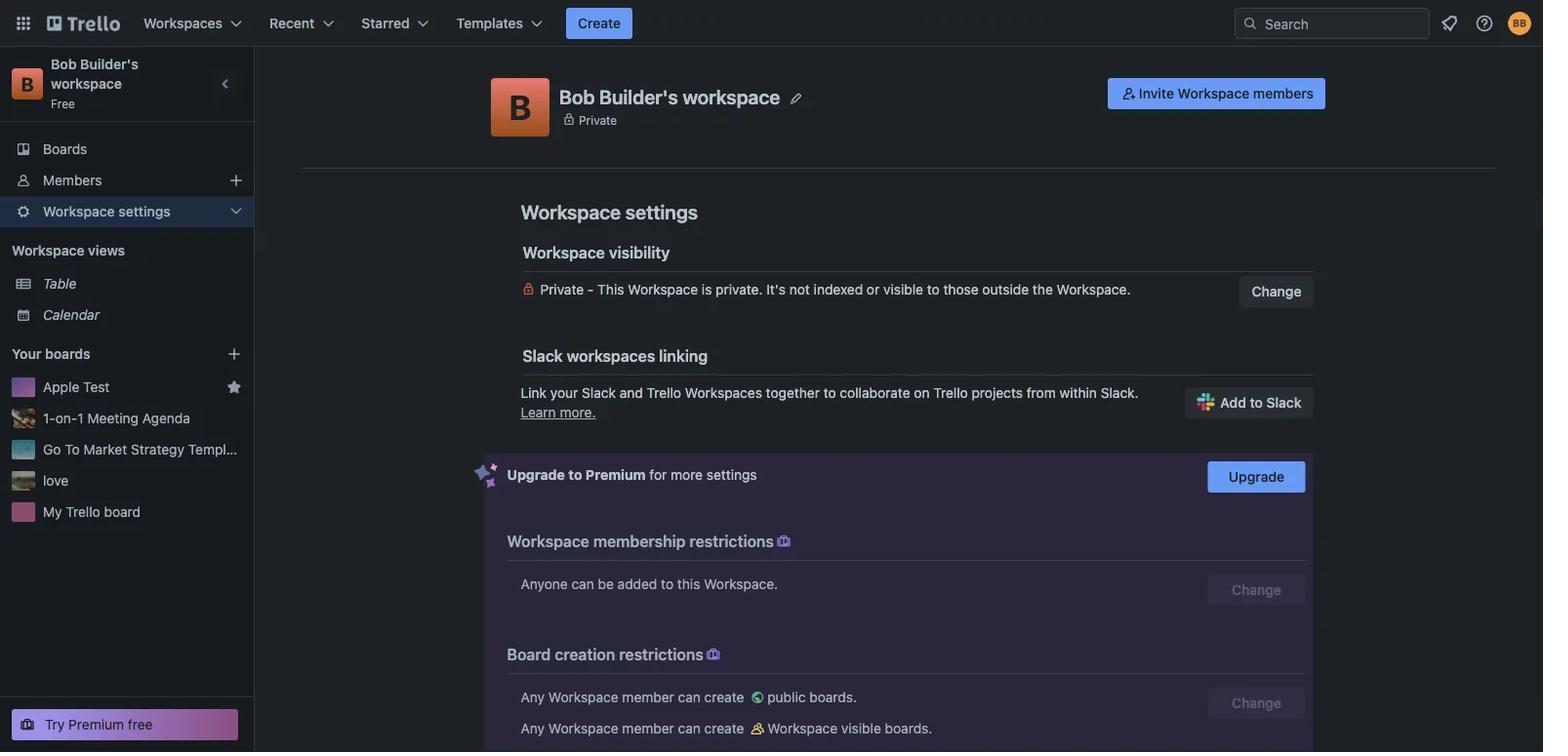 Task type: locate. For each thing, give the bounding box(es) containing it.
1-
[[43, 410, 55, 427]]

market
[[83, 442, 127, 458]]

create for public boards.
[[704, 690, 744, 706]]

2 vertical spatial can
[[678, 721, 701, 737]]

workspace settings
[[521, 200, 698, 223], [43, 204, 171, 220]]

your boards with 5 items element
[[12, 343, 197, 366]]

1 horizontal spatial upgrade
[[1229, 469, 1285, 485]]

bob builder (bobbuilder40) image
[[1508, 12, 1532, 35]]

visible down 'public boards.'
[[841, 721, 881, 737]]

visibility
[[609, 244, 670, 262]]

b for b link
[[21, 72, 34, 95]]

1 horizontal spatial workspaces
[[685, 385, 762, 401]]

0 horizontal spatial builder's
[[80, 56, 138, 72]]

1 vertical spatial visible
[[841, 721, 881, 737]]

sm image
[[774, 532, 794, 552], [748, 688, 767, 708]]

upgrade right sparkle icon at left bottom
[[507, 467, 565, 483]]

1 any from the top
[[521, 690, 545, 706]]

trello right the on
[[934, 385, 968, 401]]

upgrade
[[507, 467, 565, 483], [1229, 469, 1285, 485]]

1 vertical spatial workspaces
[[685, 385, 762, 401]]

any workspace member can create
[[521, 690, 748, 706], [521, 721, 748, 737]]

private left -
[[540, 282, 584, 298]]

upgrade to premium for more settings
[[507, 467, 757, 483]]

slack up link
[[523, 347, 563, 366]]

boards
[[45, 346, 90, 362]]

restrictions for board creation restrictions
[[619, 646, 704, 664]]

1 vertical spatial private
[[540, 282, 584, 298]]

workspace for bob builder's workspace free
[[51, 76, 122, 92]]

private down the bob builder's workspace
[[579, 113, 617, 127]]

go to market strategy template link
[[43, 440, 246, 460]]

1 vertical spatial sm image
[[748, 688, 767, 708]]

2 any workspace member can create from the top
[[521, 721, 748, 737]]

bob
[[51, 56, 77, 72], [559, 85, 595, 108]]

1 vertical spatial premium
[[69, 717, 124, 733]]

indexed
[[814, 282, 863, 298]]

workspace
[[1178, 85, 1250, 102], [521, 200, 621, 223], [43, 204, 115, 220], [12, 243, 84, 259], [523, 244, 605, 262], [628, 282, 698, 298], [507, 532, 589, 551], [548, 690, 619, 706], [548, 721, 619, 737], [767, 721, 838, 737]]

1 horizontal spatial boards.
[[885, 721, 933, 737]]

settings right more
[[707, 467, 757, 483]]

1 vertical spatial workspace.
[[704, 576, 778, 593]]

creation
[[555, 646, 615, 664]]

strategy
[[131, 442, 184, 458]]

0 horizontal spatial trello
[[66, 504, 100, 520]]

upgrade inside upgrade "button"
[[1229, 469, 1285, 485]]

member for workspace visible boards.
[[622, 721, 674, 737]]

settings inside dropdown button
[[118, 204, 171, 220]]

together
[[766, 385, 820, 401]]

0 horizontal spatial slack
[[523, 347, 563, 366]]

back to home image
[[47, 8, 120, 39]]

1 horizontal spatial workspace
[[683, 85, 780, 108]]

create
[[704, 690, 744, 706], [704, 721, 744, 737]]

1 vertical spatial restrictions
[[619, 646, 704, 664]]

0 vertical spatial private
[[579, 113, 617, 127]]

b down templates "dropdown button"
[[509, 87, 531, 127]]

workspace. right the
[[1057, 282, 1131, 298]]

1 horizontal spatial slack
[[582, 385, 616, 401]]

try
[[45, 717, 65, 733]]

0 horizontal spatial workspace settings
[[43, 204, 171, 220]]

1 horizontal spatial visible
[[883, 282, 923, 298]]

or
[[867, 282, 880, 298]]

workspace settings down members link
[[43, 204, 171, 220]]

settings down members link
[[118, 204, 171, 220]]

2 any from the top
[[521, 721, 545, 737]]

0 vertical spatial sm image
[[774, 532, 794, 552]]

bob builder's workspace free
[[51, 56, 142, 110]]

workspace inside button
[[1178, 85, 1250, 102]]

0 horizontal spatial b
[[21, 72, 34, 95]]

it's
[[767, 282, 786, 298]]

within
[[1060, 385, 1097, 401]]

to right add
[[1250, 395, 1263, 411]]

table link
[[43, 274, 242, 294]]

0 horizontal spatial visible
[[841, 721, 881, 737]]

-
[[588, 282, 594, 298]]

workspaces inside the 'link your slack and trello workspaces together to collaborate on trello projects from within slack. learn more.'
[[685, 385, 762, 401]]

recent
[[269, 15, 315, 31]]

workspace. right the this
[[704, 576, 778, 593]]

add
[[1221, 395, 1246, 411]]

bob up free
[[51, 56, 77, 72]]

bob inside bob builder's workspace free
[[51, 56, 77, 72]]

change
[[1252, 284, 1302, 300], [1232, 582, 1282, 598], [1232, 696, 1282, 712]]

member
[[622, 690, 674, 706], [622, 721, 674, 737]]

not
[[790, 282, 810, 298]]

1 create from the top
[[704, 690, 744, 706]]

builder's down create button
[[599, 85, 678, 108]]

1 vertical spatial builder's
[[599, 85, 678, 108]]

0 vertical spatial workspaces
[[143, 15, 223, 31]]

upgrade for upgrade
[[1229, 469, 1285, 485]]

apple test
[[43, 379, 110, 395]]

bob right 'b' "button"
[[559, 85, 595, 108]]

trello right and
[[647, 385, 681, 401]]

to
[[927, 282, 940, 298], [824, 385, 836, 401], [1250, 395, 1263, 411], [569, 467, 582, 483], [661, 576, 674, 593]]

restrictions
[[690, 532, 774, 551], [619, 646, 704, 664]]

0 horizontal spatial upgrade
[[507, 467, 565, 483]]

2 horizontal spatial settings
[[707, 467, 757, 483]]

to right together
[[824, 385, 836, 401]]

0 vertical spatial workspace.
[[1057, 282, 1131, 298]]

settings
[[625, 200, 698, 223], [118, 204, 171, 220], [707, 467, 757, 483]]

0 vertical spatial restrictions
[[690, 532, 774, 551]]

trello right my
[[66, 504, 100, 520]]

this
[[598, 282, 624, 298]]

workspace views
[[12, 243, 125, 259]]

premium right try
[[69, 717, 124, 733]]

workspace settings button
[[0, 196, 254, 227]]

b
[[21, 72, 34, 95], [509, 87, 531, 127]]

recent button
[[258, 8, 346, 39]]

any workspace member can create for workspace visible boards.
[[521, 721, 748, 737]]

0 horizontal spatial settings
[[118, 204, 171, 220]]

0 horizontal spatial bob
[[51, 56, 77, 72]]

1 vertical spatial member
[[622, 721, 674, 737]]

workspace down 'primary' element
[[683, 85, 780, 108]]

workspace inside bob builder's workspace free
[[51, 76, 122, 92]]

b left bob builder's workspace free
[[21, 72, 34, 95]]

Search field
[[1258, 9, 1429, 38]]

workspace navigation collapse icon image
[[213, 70, 240, 98]]

slack up more.
[[582, 385, 616, 401]]

collaborate
[[840, 385, 910, 401]]

restrictions up the this
[[690, 532, 774, 551]]

2 horizontal spatial slack
[[1267, 395, 1302, 411]]

1 vertical spatial can
[[678, 690, 701, 706]]

1 vertical spatial any workspace member can create
[[521, 721, 748, 737]]

workspaces down linking
[[685, 385, 762, 401]]

invite workspace members button
[[1108, 78, 1326, 109]]

0 vertical spatial visible
[[883, 282, 923, 298]]

members
[[1253, 85, 1314, 102]]

settings up visibility
[[625, 200, 698, 223]]

bob for bob builder's workspace
[[559, 85, 595, 108]]

trello inside "link"
[[66, 504, 100, 520]]

1 vertical spatial bob
[[559, 85, 595, 108]]

anyone can be added to this workspace.
[[521, 576, 778, 593]]

projects
[[972, 385, 1023, 401]]

b inside b link
[[21, 72, 34, 95]]

on
[[914, 385, 930, 401]]

public boards.
[[767, 690, 857, 706]]

workspace for bob builder's workspace
[[683, 85, 780, 108]]

can for workspace visible boards.
[[678, 721, 701, 737]]

calendar link
[[43, 306, 242, 325]]

2 member from the top
[[622, 721, 674, 737]]

builder's inside bob builder's workspace free
[[80, 56, 138, 72]]

any
[[521, 690, 545, 706], [521, 721, 545, 737]]

workspace settings inside dropdown button
[[43, 204, 171, 220]]

0 horizontal spatial workspace
[[51, 76, 122, 92]]

0 vertical spatial premium
[[586, 467, 646, 483]]

0 vertical spatial builder's
[[80, 56, 138, 72]]

0 horizontal spatial sm image
[[748, 688, 767, 708]]

change button
[[1240, 276, 1313, 307], [1208, 575, 1306, 606]]

slack workspaces linking
[[523, 347, 708, 366]]

0 vertical spatial bob
[[51, 56, 77, 72]]

workspace settings up workspace visibility
[[521, 200, 698, 223]]

workspaces up workspace navigation collapse icon
[[143, 15, 223, 31]]

upgrade down add to slack link
[[1229, 469, 1285, 485]]

b inside "button"
[[509, 87, 531, 127]]

1 horizontal spatial settings
[[625, 200, 698, 223]]

workspace
[[51, 76, 122, 92], [683, 85, 780, 108]]

add to slack
[[1221, 395, 1302, 411]]

1 horizontal spatial builder's
[[599, 85, 678, 108]]

0 horizontal spatial premium
[[69, 717, 124, 733]]

slack inside the 'link your slack and trello workspaces together to collaborate on trello projects from within slack. learn more.'
[[582, 385, 616, 401]]

workspace visible boards.
[[767, 721, 933, 737]]

b button
[[491, 78, 550, 137]]

boards.
[[809, 690, 857, 706], [885, 721, 933, 737]]

1 member from the top
[[622, 690, 674, 706]]

restrictions down anyone can be added to this workspace. on the bottom
[[619, 646, 704, 664]]

1 horizontal spatial workspace.
[[1057, 282, 1131, 298]]

builder's down back to home image
[[80, 56, 138, 72]]

2 create from the top
[[704, 721, 744, 737]]

0 vertical spatial any
[[521, 690, 545, 706]]

premium
[[586, 467, 646, 483], [69, 717, 124, 733]]

1 horizontal spatial bob
[[559, 85, 595, 108]]

private.
[[716, 282, 763, 298]]

premium left for
[[586, 467, 646, 483]]

0 vertical spatial member
[[622, 690, 674, 706]]

sm image
[[1120, 84, 1139, 103], [704, 645, 723, 665], [748, 719, 767, 739], [748, 751, 767, 753]]

1 vertical spatial any
[[521, 721, 545, 737]]

0 vertical spatial create
[[704, 690, 744, 706]]

upgrade for upgrade to premium for more settings
[[507, 467, 565, 483]]

can
[[572, 576, 594, 593], [678, 690, 701, 706], [678, 721, 701, 737]]

workspaces inside workspaces dropdown button
[[143, 15, 223, 31]]

0 vertical spatial any workspace member can create
[[521, 690, 748, 706]]

1 horizontal spatial premium
[[586, 467, 646, 483]]

visible
[[883, 282, 923, 298], [841, 721, 881, 737]]

visible right or
[[883, 282, 923, 298]]

slack right add
[[1267, 395, 1302, 411]]

for
[[649, 467, 667, 483]]

0 vertical spatial can
[[572, 576, 594, 593]]

templates
[[457, 15, 523, 31]]

1 horizontal spatial b
[[509, 87, 531, 127]]

workspace membership restrictions
[[507, 532, 774, 551]]

go
[[43, 442, 61, 458]]

love
[[43, 473, 69, 489]]

0 horizontal spatial workspaces
[[143, 15, 223, 31]]

1 vertical spatial create
[[704, 721, 744, 737]]

1 any workspace member can create from the top
[[521, 690, 748, 706]]

0 horizontal spatial boards.
[[809, 690, 857, 706]]

workspace up free
[[51, 76, 122, 92]]

membership
[[593, 532, 686, 551]]

boards
[[43, 141, 87, 157]]

starred icon image
[[226, 380, 242, 395]]

sm image inside invite workspace members button
[[1120, 84, 1139, 103]]

open information menu image
[[1475, 14, 1494, 33]]

search image
[[1243, 16, 1258, 31]]

0 horizontal spatial workspace.
[[704, 576, 778, 593]]

2 horizontal spatial trello
[[934, 385, 968, 401]]

free
[[51, 97, 75, 110]]



Task type: vqa. For each thing, say whether or not it's contained in the screenshot.
Add board IMAGE
yes



Task type: describe. For each thing, give the bounding box(es) containing it.
workspace inside dropdown button
[[43, 204, 115, 220]]

and
[[620, 385, 643, 401]]

private for private - this workspace is private. it's not indexed or visible to those outside the workspace.
[[540, 282, 584, 298]]

to inside the 'link your slack and trello workspaces together to collaborate on trello projects from within slack. learn more.'
[[824, 385, 836, 401]]

create for workspace visible boards.
[[704, 721, 744, 737]]

premium inside button
[[69, 717, 124, 733]]

my trello board link
[[43, 503, 242, 522]]

invite workspace members
[[1139, 85, 1314, 102]]

create button
[[566, 8, 633, 39]]

love link
[[43, 471, 242, 491]]

builder's for bob builder's workspace
[[599, 85, 678, 108]]

any for public boards.
[[521, 690, 545, 706]]

test
[[83, 379, 110, 395]]

1 horizontal spatial sm image
[[774, 532, 794, 552]]

to left those
[[927, 282, 940, 298]]

workspaces
[[567, 347, 655, 366]]

0 vertical spatial change
[[1252, 284, 1302, 300]]

link your slack and trello workspaces together to collaborate on trello projects from within slack. learn more.
[[521, 385, 1139, 421]]

anyone
[[521, 576, 568, 593]]

b for 'b' "button"
[[509, 87, 531, 127]]

try premium free button
[[12, 710, 238, 741]]

1-on-1 meeting agenda
[[43, 410, 190, 427]]

board creation restrictions
[[507, 646, 704, 664]]

1 vertical spatial change button
[[1208, 575, 1306, 606]]

member for public boards.
[[622, 690, 674, 706]]

those
[[943, 282, 979, 298]]

1 vertical spatial boards.
[[885, 721, 933, 737]]

2 vertical spatial change
[[1232, 696, 1282, 712]]

add to slack link
[[1185, 388, 1313, 419]]

private - this workspace is private. it's not indexed or visible to those outside the workspace.
[[540, 282, 1131, 298]]

my
[[43, 504, 62, 520]]

templates button
[[445, 8, 554, 39]]

workspace visibility
[[523, 244, 670, 262]]

be
[[598, 576, 614, 593]]

slack.
[[1101, 385, 1139, 401]]

sparkle image
[[474, 464, 498, 489]]

to down more.
[[569, 467, 582, 483]]

table
[[43, 276, 77, 292]]

bob for bob builder's workspace free
[[51, 56, 77, 72]]

is
[[702, 282, 712, 298]]

my trello board
[[43, 504, 141, 520]]

upgrade button
[[1208, 462, 1306, 493]]

calendar
[[43, 307, 100, 323]]

meeting
[[87, 410, 139, 427]]

1 horizontal spatial trello
[[647, 385, 681, 401]]

starred
[[361, 15, 410, 31]]

slack for link
[[582, 385, 616, 401]]

bob builder's workspace
[[559, 85, 780, 108]]

private for private
[[579, 113, 617, 127]]

public
[[767, 690, 806, 706]]

on-
[[55, 410, 77, 427]]

builder's for bob builder's workspace free
[[80, 56, 138, 72]]

b link
[[12, 68, 43, 100]]

linking
[[659, 347, 708, 366]]

change link
[[1208, 688, 1306, 719]]

apple test link
[[43, 378, 219, 397]]

1 horizontal spatial workspace settings
[[521, 200, 698, 223]]

starred button
[[350, 8, 441, 39]]

this
[[677, 576, 700, 593]]

more.
[[560, 405, 596, 421]]

0 notifications image
[[1438, 12, 1461, 35]]

apple
[[43, 379, 79, 395]]

any workspace member can create for public boards.
[[521, 690, 748, 706]]

your boards
[[12, 346, 90, 362]]

to left the this
[[661, 576, 674, 593]]

members
[[43, 172, 102, 188]]

your
[[550, 385, 578, 401]]

board
[[104, 504, 141, 520]]

1
[[77, 410, 84, 427]]

slack for add
[[1267, 395, 1302, 411]]

link
[[521, 385, 547, 401]]

your
[[12, 346, 41, 362]]

can for public boards.
[[678, 690, 701, 706]]

outside
[[982, 282, 1029, 298]]

from
[[1027, 385, 1056, 401]]

add board image
[[226, 347, 242, 362]]

workspaces button
[[132, 8, 254, 39]]

learn
[[521, 405, 556, 421]]

board
[[507, 646, 551, 664]]

restrictions for workspace membership restrictions
[[690, 532, 774, 551]]

go to market strategy template
[[43, 442, 246, 458]]

any for workspace visible boards.
[[521, 721, 545, 737]]

primary element
[[0, 0, 1543, 47]]

1-on-1 meeting agenda link
[[43, 409, 242, 429]]

members link
[[0, 165, 254, 196]]

agenda
[[142, 410, 190, 427]]

0 vertical spatial boards.
[[809, 690, 857, 706]]

0 vertical spatial change button
[[1240, 276, 1313, 307]]

more
[[671, 467, 703, 483]]

views
[[88, 243, 125, 259]]

1 vertical spatial change
[[1232, 582, 1282, 598]]

invite
[[1139, 85, 1174, 102]]

bob builder's workspace link
[[51, 56, 142, 92]]

learn more. link
[[521, 405, 596, 421]]

create
[[578, 15, 621, 31]]

added
[[618, 576, 657, 593]]

to
[[65, 442, 80, 458]]



